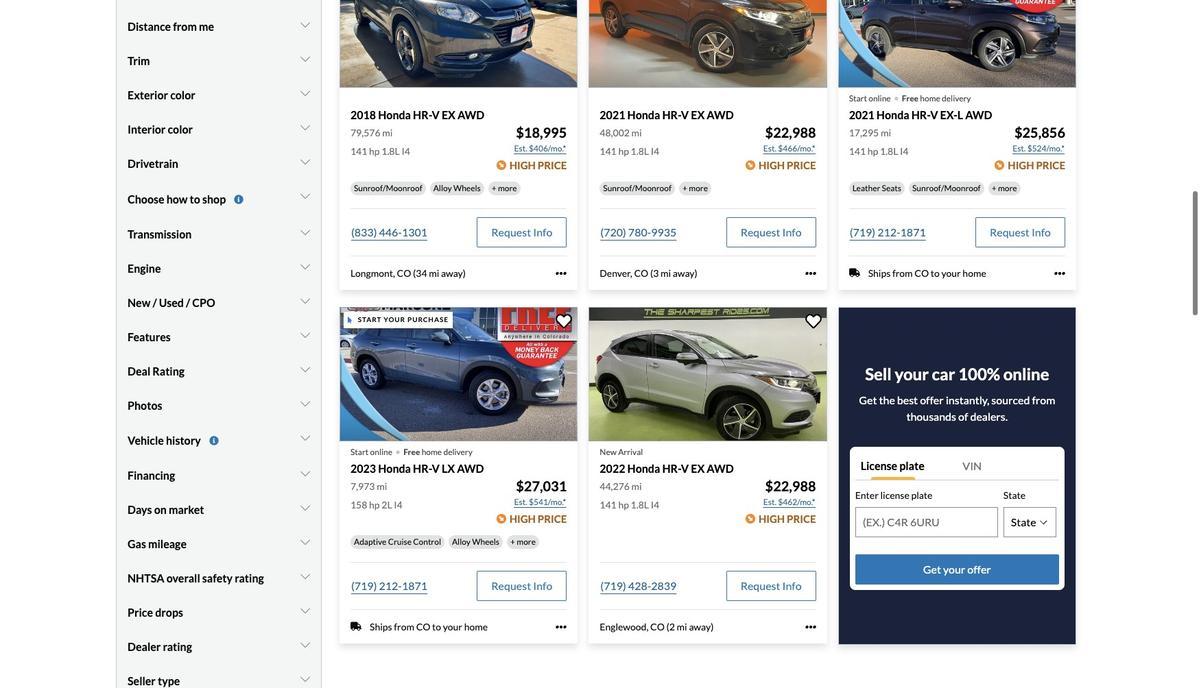 Task type: describe. For each thing, give the bounding box(es) containing it.
2018 honda hr-v ex awd
[[351, 108, 485, 121]]

longmont,
[[351, 267, 395, 279]]

drops
[[155, 607, 183, 620]]

view more image
[[234, 195, 244, 204]]

hp for 2023 honda hr-v lx awd
[[369, 499, 380, 511]]

days on market button
[[128, 494, 310, 528]]

1 vertical spatial start
[[358, 316, 382, 324]]

(2
[[667, 622, 675, 633]]

ex inside new arrival 2022 honda hr-v ex awd
[[691, 462, 705, 475]]

i4 inside 48,002 mi 141 hp 1.8l i4
[[651, 145, 659, 157]]

ships for $25,856
[[868, 267, 891, 279]]

awd inside start online · free home delivery 2023 honda hr-v lx awd
[[457, 462, 484, 475]]

$25,856
[[1015, 124, 1065, 141]]

7,973 mi 158 hp 2l i4
[[351, 481, 402, 511]]

chevron down image for dealer rating
[[300, 640, 310, 651]]

honda inside new arrival 2022 honda hr-v ex awd
[[627, 462, 660, 475]]

2021 inside start online · free home delivery 2021 honda hr-v ex-l awd
[[849, 108, 875, 121]]

44,276
[[600, 481, 630, 493]]

seats
[[882, 183, 901, 193]]

(833)
[[351, 226, 377, 239]]

+ more for sunroof/moonroof
[[492, 183, 517, 193]]

info for $27,031
[[533, 580, 552, 593]]

48,002 mi 141 hp 1.8l i4
[[600, 127, 659, 157]]

request info button for $25,856
[[975, 217, 1065, 248]]

428-
[[628, 580, 651, 593]]

drivetrain button
[[128, 147, 310, 181]]

chevron down image for features
[[300, 330, 310, 341]]

financing
[[128, 469, 175, 483]]

$27,031
[[516, 478, 567, 495]]

vehicle history button
[[128, 423, 310, 459]]

high down est. $406/mo.* button
[[509, 159, 536, 171]]

home inside start online · free home delivery 2021 honda hr-v ex-l awd
[[920, 93, 940, 103]]

mi right (3 on the top right
[[661, 267, 671, 279]]

request info for $25,856
[[990, 226, 1051, 239]]

denver,
[[600, 267, 632, 279]]

enter license plate
[[855, 490, 933, 502]]

est. $462/mo.* button
[[763, 496, 816, 510]]

1301
[[402, 226, 427, 239]]

$22,988 for $22,988 est. $462/mo.*
[[765, 478, 816, 495]]

distance from me
[[128, 20, 214, 33]]

$524/mo.*
[[1027, 143, 1065, 154]]

chevron down image inside choose how to shop dropdown button
[[300, 191, 310, 202]]

$18,995
[[516, 124, 567, 141]]

purchase
[[407, 316, 449, 324]]

sunroof/moonroof for $18,995
[[354, 183, 422, 193]]

i4 inside 79,576 mi 141 hp 1.8l i4
[[402, 145, 410, 157]]

co right truck icon
[[416, 622, 430, 633]]

tab list containing license plate
[[855, 453, 1059, 480]]

truck image
[[351, 622, 362, 633]]

sunroof/moonroof for $22,988
[[603, 183, 672, 193]]

high price for 2023 honda hr-v lx awd
[[509, 513, 567, 525]]

cpo
[[192, 296, 215, 309]]

$22,988 est. $462/mo.*
[[763, 478, 816, 508]]

est. for 2023 honda hr-v lx awd
[[514, 497, 527, 508]]

est. $524/mo.* button
[[1012, 142, 1065, 156]]

co right truck image
[[915, 267, 929, 279]]

9935
[[651, 226, 677, 239]]

to for $25,856
[[931, 267, 940, 279]]

dealer
[[128, 641, 161, 654]]

how
[[166, 193, 188, 206]]

rating
[[152, 365, 185, 378]]

chevron down image for nhtsa overall safety rating
[[300, 572, 310, 583]]

$462/mo.*
[[778, 497, 815, 508]]

from inside get the best offer instantly, sourced from thousands of dealers.
[[1032, 394, 1055, 407]]

away) for $22,988
[[673, 267, 697, 279]]

transmission button
[[128, 217, 310, 252]]

vehicle history
[[128, 434, 201, 447]]

79,576
[[351, 127, 380, 138]]

1 vertical spatial plate
[[911, 490, 933, 502]]

mouse pointer image
[[348, 317, 352, 324]]

adaptive cruise control
[[354, 537, 441, 547]]

780-
[[628, 226, 651, 239]]

mi inside '17,295 mi 141 hp 1.8l i4'
[[881, 127, 891, 138]]

trim button
[[128, 44, 310, 78]]

1 2021 from the left
[[600, 108, 625, 121]]

2023
[[351, 462, 376, 475]]

choose how to shop
[[128, 193, 226, 206]]

mileage
[[148, 538, 187, 551]]

i4 for 2021 honda hr-v ex-l awd
[[900, 145, 909, 157]]

free for $25,856
[[902, 93, 919, 103]]

gas
[[128, 538, 146, 551]]

vin
[[963, 460, 982, 473]]

request info for $27,031
[[491, 580, 552, 593]]

i4 for 2023 honda hr-v lx awd
[[394, 499, 402, 511]]

gas mileage
[[128, 538, 187, 551]]

co for (2 mi away)
[[650, 622, 665, 633]]

ships for $27,031
[[370, 622, 392, 633]]

chevron down image for trim
[[300, 54, 310, 65]]

request info button for $27,031
[[477, 571, 567, 602]]

141 for $25,856 est. $524/mo.*
[[849, 145, 866, 157]]

price
[[128, 607, 153, 620]]

adaptive
[[354, 537, 387, 547]]

chevron down image for drivetrain
[[300, 157, 310, 168]]

1.8l for $25,856 est. $524/mo.*
[[880, 145, 898, 157]]

1.8l for $18,995 est. $406/mo.*
[[382, 145, 400, 157]]

v inside start online · free home delivery 2023 honda hr-v lx awd
[[432, 462, 440, 475]]

(720)
[[600, 226, 626, 239]]

more for adaptive cruise control
[[517, 537, 536, 547]]

from inside distance from me dropdown button
[[173, 20, 197, 33]]

79,576 mi 141 hp 1.8l i4
[[351, 127, 410, 157]]

(719) 212-1871 for $27,031
[[351, 580, 427, 593]]

type
[[158, 675, 180, 688]]

start online · free home delivery 2023 honda hr-v lx awd
[[351, 438, 484, 475]]

$541/mo.*
[[529, 497, 566, 508]]

request for $22,988
[[741, 580, 780, 593]]

days
[[128, 504, 152, 517]]

mi right (2
[[677, 622, 687, 633]]

truck image
[[849, 268, 860, 279]]

seller type button
[[128, 665, 310, 689]]

(719) 212-1871 button for $27,031
[[351, 571, 428, 602]]

17,295 mi 141 hp 1.8l i4
[[849, 127, 909, 157]]

offer inside get your offer button
[[967, 563, 991, 576]]

$406/mo.*
[[529, 143, 566, 154]]

trim
[[128, 54, 150, 67]]

license
[[861, 460, 897, 473]]

+ for sunroof/moonroof
[[492, 183, 496, 193]]

· for $27,031
[[395, 438, 401, 463]]

hp inside 79,576 mi 141 hp 1.8l i4
[[369, 145, 380, 157]]

chevron down image for financing
[[300, 469, 310, 480]]

drivetrain
[[128, 157, 178, 170]]

hp for 2021 honda hr-v ex-l awd
[[868, 145, 878, 157]]

v inside new arrival 2022 honda hr-v ex awd
[[681, 462, 689, 475]]

more for leather seats
[[998, 183, 1017, 193]]

$27,031 est. $541/mo.*
[[514, 478, 567, 508]]

distance from me button
[[128, 10, 310, 44]]

more for sunroof/moonroof
[[498, 183, 517, 193]]

chevron down image for distance from me
[[300, 19, 310, 30]]

view more image
[[209, 436, 219, 446]]

chevron down image for days on market
[[300, 503, 310, 514]]

financing button
[[128, 459, 310, 494]]

state
[[1003, 490, 1026, 502]]

deal rating button
[[128, 355, 310, 389]]

1.8l for $22,988 est. $462/mo.*
[[631, 499, 649, 511]]

(719) for $27,031
[[351, 580, 377, 593]]

used
[[159, 296, 184, 309]]

honda up 48,002 mi 141 hp 1.8l i4
[[627, 108, 660, 121]]

2 / from the left
[[186, 296, 190, 309]]

co for (3 mi away)
[[634, 267, 648, 279]]

color for exterior color
[[170, 89, 195, 102]]

hp inside 48,002 mi 141 hp 1.8l i4
[[618, 145, 629, 157]]

denver, co (3 mi away)
[[600, 267, 697, 279]]

17,295
[[849, 127, 879, 138]]

silver 2022 honda hr-v ex awd suv / crossover all-wheel drive automatic image
[[589, 308, 827, 442]]

price down $466/mo.*
[[787, 159, 816, 171]]

high for 2021 honda hr-v ex-l awd
[[1008, 159, 1034, 171]]

license plate tab
[[855, 453, 957, 480]]

your for sell your car 100% online
[[895, 364, 929, 384]]

engine
[[128, 262, 161, 275]]

10 chevron down image from the top
[[300, 433, 310, 444]]

(719) 212-1871 button for $25,856
[[849, 217, 927, 248]]

info for $22,988
[[782, 580, 802, 593]]

color for interior color
[[168, 123, 193, 136]]

cruise
[[388, 537, 412, 547]]

alloy wheels for adaptive cruise control
[[452, 537, 499, 547]]

ex for $22,988
[[691, 108, 705, 121]]

home inside start online · free home delivery 2023 honda hr-v lx awd
[[422, 447, 442, 457]]

price for 2022 honda hr-v ex awd
[[787, 513, 816, 525]]

ex-
[[940, 108, 958, 121]]

dealer rating button
[[128, 631, 310, 665]]

2839
[[651, 580, 677, 593]]

seller type
[[128, 675, 180, 688]]

online for $25,856
[[869, 93, 891, 103]]

interior
[[128, 123, 166, 136]]

nordic forest pearl 2023 honda hr-v lx awd suv / crossover all-wheel drive continuously variable transmission image
[[340, 308, 578, 442]]

market
[[169, 504, 204, 517]]

longmont, co (34 mi away)
[[351, 267, 466, 279]]

advertisement element
[[464, 667, 963, 689]]

ellipsis h image for ·
[[556, 622, 567, 633]]

(719) 428-2839 button
[[600, 571, 677, 602]]

control
[[413, 537, 441, 547]]

alloy for adaptive cruise control
[[452, 537, 471, 547]]

1 ellipsis h image from the left
[[805, 268, 816, 279]]

hr- inside new arrival 2022 honda hr-v ex awd
[[662, 462, 681, 475]]

high price down est. $406/mo.* button
[[509, 159, 567, 171]]

car
[[932, 364, 955, 384]]



Task type: vqa. For each thing, say whether or not it's contained in the screenshot.
reviews in the button
no



Task type: locate. For each thing, give the bounding box(es) containing it.
price down $541/mo.*
[[538, 513, 567, 525]]

141 for $22,988 est. $462/mo.*
[[600, 499, 617, 511]]

7 chevron down image from the top
[[300, 572, 310, 583]]

sunroof/moonroof up (833) 446-1301
[[354, 183, 422, 193]]

deal rating
[[128, 365, 185, 378]]

2 sunroof/moonroof from the left
[[603, 183, 672, 193]]

plate right license
[[911, 490, 933, 502]]

start up 17,295
[[849, 93, 867, 103]]

0 horizontal spatial (719) 212-1871 button
[[351, 571, 428, 602]]

2018
[[351, 108, 376, 121]]

1 chevron down image from the top
[[300, 227, 310, 238]]

141 inside 79,576 mi 141 hp 1.8l i4
[[351, 145, 367, 157]]

get
[[859, 394, 877, 407], [923, 563, 941, 576]]

honda right 2023
[[378, 462, 411, 475]]

features button
[[128, 320, 310, 355]]

rating right dealer
[[163, 641, 192, 654]]

start
[[849, 93, 867, 103], [358, 316, 382, 324], [351, 447, 369, 457]]

1 horizontal spatial ·
[[894, 84, 899, 109]]

sunroof/moonroof right seats
[[912, 183, 981, 193]]

info for $25,856
[[1032, 226, 1051, 239]]

158
[[351, 499, 367, 511]]

chevron down image inside gas mileage dropdown button
[[300, 537, 310, 548]]

color inside dropdown button
[[170, 89, 195, 102]]

2 chevron down image from the top
[[300, 261, 310, 272]]

nhtsa
[[128, 572, 164, 585]]

high price down est. $466/mo.* button
[[759, 159, 816, 171]]

1 vertical spatial free
[[404, 447, 420, 457]]

from right truck image
[[892, 267, 913, 279]]

co left (2
[[650, 622, 665, 633]]

i4 up seats
[[900, 145, 909, 157]]

0 horizontal spatial to
[[190, 193, 200, 206]]

7 chevron down image from the top
[[300, 296, 310, 307]]

distance
[[128, 20, 171, 33]]

0 horizontal spatial 212-
[[379, 580, 402, 593]]

to inside dropdown button
[[190, 193, 200, 206]]

dealers.
[[970, 410, 1008, 423]]

interior color
[[128, 123, 193, 136]]

8 chevron down image from the top
[[300, 330, 310, 341]]

· up '17,295 mi 141 hp 1.8l i4' on the top of page
[[894, 84, 899, 109]]

midnight 2021 honda hr-v ex-l awd suv / crossover all-wheel drive continuously variable transmission image
[[838, 0, 1076, 88]]

alloy wheels
[[433, 183, 481, 193], [452, 537, 499, 547]]

from right truck icon
[[394, 622, 414, 633]]

start for $25,856
[[849, 93, 867, 103]]

chevron down image
[[300, 227, 310, 238], [300, 261, 310, 272], [300, 364, 310, 375], [300, 469, 310, 480], [300, 503, 310, 514], [300, 537, 310, 548], [300, 572, 310, 583], [300, 640, 310, 651]]

(719) 212-1871 down adaptive cruise control
[[351, 580, 427, 593]]

212- down seats
[[878, 226, 900, 239]]

high for 2022 honda hr-v ex awd
[[759, 513, 785, 525]]

wheels for sunroof/moonroof
[[453, 183, 481, 193]]

1 horizontal spatial (719) 212-1871
[[850, 226, 926, 239]]

sunroof/moonroof up (720) 780-9935
[[603, 183, 672, 193]]

chevron down image inside features dropdown button
[[300, 330, 310, 341]]

high price for 2022 honda hr-v ex awd
[[759, 513, 816, 525]]

1 $22,988 from the top
[[765, 124, 816, 141]]

4 chevron down image from the top
[[300, 122, 310, 133]]

2021 up 48,002 at the top right of page
[[600, 108, 625, 121]]

hp inside 44,276 mi 141 hp 1.8l i4
[[618, 499, 629, 511]]

6 chevron down image from the top
[[300, 191, 310, 202]]

2021
[[600, 108, 625, 121], [849, 108, 875, 121]]

0 horizontal spatial new
[[128, 296, 150, 309]]

11 chevron down image from the top
[[300, 606, 310, 617]]

0 horizontal spatial ships
[[370, 622, 392, 633]]

mi up 2l
[[377, 481, 387, 493]]

get for get the best offer instantly, sourced from thousands of dealers.
[[859, 394, 877, 407]]

from right sourced at right bottom
[[1032, 394, 1055, 407]]

12 chevron down image from the top
[[300, 675, 310, 686]]

6 chevron down image from the top
[[300, 537, 310, 548]]

(719) up truck image
[[850, 226, 875, 239]]

engine button
[[128, 252, 310, 286]]

i4 down new arrival 2022 honda hr-v ex awd
[[651, 499, 659, 511]]

1 vertical spatial color
[[168, 123, 193, 136]]

chevron down image inside drivetrain dropdown button
[[300, 157, 310, 168]]

hp down 79,576
[[369, 145, 380, 157]]

delivery up lx
[[443, 447, 473, 457]]

nhtsa overall safety rating
[[128, 572, 264, 585]]

mi inside 48,002 mi 141 hp 1.8l i4
[[632, 127, 642, 138]]

hr- inside start online · free home delivery 2021 honda hr-v ex-l awd
[[912, 108, 930, 121]]

start right mouse pointer image on the left of the page
[[358, 316, 382, 324]]

get inside button
[[923, 563, 941, 576]]

1 vertical spatial ships
[[370, 622, 392, 633]]

Enter license plate field
[[856, 508, 997, 537]]

delivery
[[942, 93, 971, 103], [443, 447, 473, 457]]

new left used
[[128, 296, 150, 309]]

chevron down image inside engine dropdown button
[[300, 261, 310, 272]]

$466/mo.*
[[778, 143, 815, 154]]

·
[[894, 84, 899, 109], [395, 438, 401, 463]]

i4 inside '17,295 mi 141 hp 1.8l i4'
[[900, 145, 909, 157]]

0 horizontal spatial delivery
[[443, 447, 473, 457]]

2 ellipsis h image from the left
[[1054, 268, 1065, 279]]

0 vertical spatial (719) 212-1871 button
[[849, 217, 927, 248]]

chevron down image inside distance from me dropdown button
[[300, 19, 310, 30]]

/ left used
[[153, 296, 157, 309]]

(719) 212-1871
[[850, 226, 926, 239], [351, 580, 427, 593]]

alloy
[[433, 183, 452, 193], [452, 537, 471, 547]]

i4 right 2l
[[394, 499, 402, 511]]

0 horizontal spatial get
[[859, 394, 877, 407]]

1 horizontal spatial delivery
[[942, 93, 971, 103]]

1.8l inside 48,002 mi 141 hp 1.8l i4
[[631, 145, 649, 157]]

price down the $406/mo.* on the left
[[538, 159, 567, 171]]

1 horizontal spatial get
[[923, 563, 941, 576]]

(833) 446-1301 button
[[351, 217, 428, 248]]

chevron down image for engine
[[300, 261, 310, 272]]

(719) 212-1871 button
[[849, 217, 927, 248], [351, 571, 428, 602]]

0 vertical spatial get
[[859, 394, 877, 407]]

1 horizontal spatial 2021
[[849, 108, 875, 121]]

2 vertical spatial online
[[370, 447, 392, 457]]

gas mileage button
[[128, 528, 310, 562]]

0 horizontal spatial (719)
[[351, 580, 377, 593]]

1 horizontal spatial online
[[869, 93, 891, 103]]

hp down 48,002 at the top right of page
[[618, 145, 629, 157]]

hp inside 7,973 mi 158 hp 2l i4
[[369, 499, 380, 511]]

chevron down image inside interior color "dropdown button"
[[300, 122, 310, 133]]

i4 inside 7,973 mi 158 hp 2l i4
[[394, 499, 402, 511]]

5 chevron down image from the top
[[300, 157, 310, 168]]

delivery up 'l'
[[942, 93, 971, 103]]

(719) 212-1871 button down adaptive cruise control
[[351, 571, 428, 602]]

high price down est. $524/mo.* button
[[1008, 159, 1065, 171]]

2 $22,988 from the top
[[765, 478, 816, 495]]

your for get your offer
[[943, 563, 965, 576]]

high
[[509, 159, 536, 171], [759, 159, 785, 171], [1008, 159, 1034, 171], [509, 513, 536, 525], [759, 513, 785, 525]]

color
[[170, 89, 195, 102], [168, 123, 193, 136]]

deal
[[128, 365, 150, 378]]

2 chevron down image from the top
[[300, 54, 310, 65]]

1 vertical spatial rating
[[163, 641, 192, 654]]

+ for adaptive cruise control
[[510, 537, 515, 547]]

info
[[533, 226, 552, 239], [782, 226, 802, 239], [1032, 226, 1051, 239], [533, 580, 552, 593], [782, 580, 802, 593]]

0 horizontal spatial free
[[404, 447, 420, 457]]

chevron down image inside new / used / cpo dropdown button
[[300, 296, 310, 307]]

honda up 79,576 mi 141 hp 1.8l i4
[[378, 108, 411, 121]]

high down est. $524/mo.* button
[[1008, 159, 1034, 171]]

mi inside 79,576 mi 141 hp 1.8l i4
[[382, 127, 393, 138]]

/ left cpo
[[186, 296, 190, 309]]

online up sourced at right bottom
[[1003, 364, 1049, 384]]

choose
[[128, 193, 164, 206]]

get inside get the best offer instantly, sourced from thousands of dealers.
[[859, 394, 877, 407]]

3 chevron down image from the top
[[300, 88, 310, 99]]

est. inside the $18,995 est. $406/mo.*
[[514, 143, 527, 154]]

$22,988 inside $22,988 est. $466/mo.*
[[765, 124, 816, 141]]

est. inside $22,988 est. $466/mo.*
[[763, 143, 777, 154]]

price for 2021 honda hr-v ex-l awd
[[1036, 159, 1065, 171]]

ships from co to your home for $25,856
[[868, 267, 986, 279]]

0 vertical spatial color
[[170, 89, 195, 102]]

ships from co to your home for $27,031
[[370, 622, 488, 633]]

chevron down image for exterior color
[[300, 88, 310, 99]]

offer inside get the best offer instantly, sourced from thousands of dealers.
[[920, 394, 944, 407]]

awd
[[458, 108, 485, 121], [707, 108, 734, 121], [965, 108, 992, 121], [457, 462, 484, 475], [707, 462, 734, 475]]

awd inside new arrival 2022 honda hr-v ex awd
[[707, 462, 734, 475]]

141 inside 48,002 mi 141 hp 1.8l i4
[[600, 145, 617, 157]]

get your offer
[[923, 563, 991, 576]]

safety
[[202, 572, 233, 585]]

212- for $27,031
[[379, 580, 402, 593]]

0 horizontal spatial ellipsis h image
[[805, 268, 816, 279]]

est. left $466/mo.*
[[763, 143, 777, 154]]

more
[[498, 183, 517, 193], [689, 183, 708, 193], [998, 183, 1017, 193], [517, 537, 536, 547]]

2021 honda hr-v ex awd
[[600, 108, 734, 121]]

chevron down image for deal rating
[[300, 364, 310, 375]]

features
[[128, 331, 171, 344]]

i4 inside 44,276 mi 141 hp 1.8l i4
[[651, 499, 659, 511]]

new arrival 2022 honda hr-v ex awd
[[600, 447, 734, 475]]

black 2018 honda hr-v ex awd suv / crossover all-wheel drive 7-speed cvt image
[[340, 0, 578, 88]]

1 vertical spatial 1871
[[402, 580, 427, 593]]

1.8l down 2018 honda hr-v ex awd
[[382, 145, 400, 157]]

0 horizontal spatial sunroof/moonroof
[[354, 183, 422, 193]]

(3
[[650, 267, 659, 279]]

away) for $18,995
[[441, 267, 466, 279]]

ships from co to your home
[[868, 267, 986, 279], [370, 622, 488, 633]]

1 horizontal spatial rating
[[235, 572, 264, 585]]

1 sunroof/moonroof from the left
[[354, 183, 422, 193]]

new inside new arrival 2022 honda hr-v ex awd
[[600, 447, 617, 457]]

· inside start online · free home delivery 2021 honda hr-v ex-l awd
[[894, 84, 899, 109]]

chevron down image inside price drops dropdown button
[[300, 606, 310, 617]]

request info button
[[477, 217, 567, 248], [726, 217, 816, 248], [975, 217, 1065, 248], [477, 571, 567, 602], [726, 571, 816, 602]]

2 horizontal spatial online
[[1003, 364, 1049, 384]]

1 vertical spatial to
[[931, 267, 940, 279]]

honda inside start online · free home delivery 2023 honda hr-v lx awd
[[378, 462, 411, 475]]

hp down 17,295
[[868, 145, 878, 157]]

141 inside '17,295 mi 141 hp 1.8l i4'
[[849, 145, 866, 157]]

chevron down image inside days on market dropdown button
[[300, 503, 310, 514]]

chevron down image
[[300, 19, 310, 30], [300, 54, 310, 65], [300, 88, 310, 99], [300, 122, 310, 133], [300, 157, 310, 168], [300, 191, 310, 202], [300, 296, 310, 307], [300, 330, 310, 341], [300, 398, 310, 409], [300, 433, 310, 444], [300, 606, 310, 617], [300, 675, 310, 686]]

141 inside 44,276 mi 141 hp 1.8l i4
[[600, 499, 617, 511]]

1 vertical spatial 212-
[[379, 580, 402, 593]]

$22,988 inside '$22,988 est. $462/mo.*'
[[765, 478, 816, 495]]

1 horizontal spatial 1871
[[900, 226, 926, 239]]

0 vertical spatial ·
[[894, 84, 899, 109]]

vin tab
[[957, 453, 1059, 480]]

chevron down image inside seller type dropdown button
[[300, 675, 310, 686]]

photos button
[[128, 389, 310, 423]]

141 down 48,002 at the top right of page
[[600, 145, 617, 157]]

i4 down 2021 honda hr-v ex awd
[[651, 145, 659, 157]]

free inside start online · free home delivery 2023 honda hr-v lx awd
[[404, 447, 420, 457]]

2 horizontal spatial to
[[931, 267, 940, 279]]

$22,988 up est. $466/mo.* button
[[765, 124, 816, 141]]

rating right safety
[[235, 572, 264, 585]]

start up 2023
[[351, 447, 369, 457]]

1871 down control
[[402, 580, 427, 593]]

overall
[[167, 572, 200, 585]]

chevron down image inside dealer rating dropdown button
[[300, 640, 310, 651]]

est. inside '$22,988 est. $462/mo.*'
[[763, 497, 777, 508]]

est. $466/mo.* button
[[763, 142, 816, 156]]

honda inside start online · free home delivery 2021 honda hr-v ex-l awd
[[877, 108, 909, 121]]

tab list
[[855, 453, 1059, 480]]

chevron down image for seller type
[[300, 675, 310, 686]]

v inside start online · free home delivery 2021 honda hr-v ex-l awd
[[930, 108, 938, 121]]

mi right 79,576
[[382, 127, 393, 138]]

1871 down seats
[[900, 226, 926, 239]]

mi inside 44,276 mi 141 hp 1.8l i4
[[632, 481, 642, 493]]

ships
[[868, 267, 891, 279], [370, 622, 392, 633]]

1 horizontal spatial to
[[432, 622, 441, 633]]

1 chevron down image from the top
[[300, 19, 310, 30]]

free inside start online · free home delivery 2021 honda hr-v ex-l awd
[[902, 93, 919, 103]]

1.8l up seats
[[880, 145, 898, 157]]

(719) up truck icon
[[351, 580, 377, 593]]

2022
[[600, 462, 625, 475]]

0 vertical spatial alloy wheels
[[433, 183, 481, 193]]

request info button for $22,988
[[726, 571, 816, 602]]

your for start your purchase
[[384, 316, 406, 324]]

1 vertical spatial new
[[600, 447, 617, 457]]

color inside "dropdown button"
[[168, 123, 193, 136]]

· inside start online · free home delivery 2023 honda hr-v lx awd
[[395, 438, 401, 463]]

+ more for leather seats
[[992, 183, 1017, 193]]

$22,988 est. $466/mo.*
[[763, 124, 816, 154]]

co left (3 on the top right
[[634, 267, 648, 279]]

ellipsis h image
[[805, 268, 816, 279], [1054, 268, 1065, 279]]

1 horizontal spatial /
[[186, 296, 190, 309]]

est. down $18,995
[[514, 143, 527, 154]]

0 vertical spatial ships from co to your home
[[868, 267, 986, 279]]

new up 2022
[[600, 447, 617, 457]]

0 horizontal spatial ships from co to your home
[[370, 622, 488, 633]]

chevron down image for interior color
[[300, 122, 310, 133]]

(719) for $25,856
[[850, 226, 875, 239]]

8 chevron down image from the top
[[300, 640, 310, 651]]

plate
[[899, 460, 925, 473], [911, 490, 933, 502]]

new for new arrival 2022 honda hr-v ex awd
[[600, 447, 617, 457]]

i4 down 2018 honda hr-v ex awd
[[402, 145, 410, 157]]

from left me
[[173, 20, 197, 33]]

1 vertical spatial (719) 212-1871 button
[[351, 571, 428, 602]]

your inside button
[[943, 563, 965, 576]]

0 vertical spatial (719) 212-1871
[[850, 226, 926, 239]]

1 / from the left
[[153, 296, 157, 309]]

chevron down image for price drops
[[300, 606, 310, 617]]

arrival
[[618, 447, 643, 457]]

141 down 79,576
[[351, 145, 367, 157]]

start inside start online · free home delivery 2021 honda hr-v ex-l awd
[[849, 93, 867, 103]]

wheels for adaptive cruise control
[[472, 537, 499, 547]]

2 vertical spatial to
[[432, 622, 441, 633]]

sell your car 100% online
[[865, 364, 1049, 384]]

ex for $18,995
[[442, 108, 455, 121]]

1 vertical spatial offer
[[967, 563, 991, 576]]

(719) left 428-
[[600, 580, 626, 593]]

$22,988 for $22,988 est. $466/mo.*
[[765, 124, 816, 141]]

honda up '17,295 mi 141 hp 1.8l i4' on the top of page
[[877, 108, 909, 121]]

est.
[[514, 143, 527, 154], [763, 143, 777, 154], [1013, 143, 1026, 154], [514, 497, 527, 508], [763, 497, 777, 508]]

0 vertical spatial 1871
[[900, 226, 926, 239]]

/
[[153, 296, 157, 309], [186, 296, 190, 309]]

chevron down image inside financing dropdown button
[[300, 469, 310, 480]]

to for $27,031
[[432, 622, 441, 633]]

to
[[190, 193, 200, 206], [931, 267, 940, 279], [432, 622, 441, 633]]

dealer rating
[[128, 641, 192, 654]]

online up 2023
[[370, 447, 392, 457]]

0 vertical spatial plate
[[899, 460, 925, 473]]

offer
[[920, 394, 944, 407], [967, 563, 991, 576]]

141
[[351, 145, 367, 157], [600, 145, 617, 157], [849, 145, 866, 157], [600, 499, 617, 511]]

chevron down image for new / used / cpo
[[300, 296, 310, 307]]

co for (34 mi away)
[[397, 267, 411, 279]]

start inside start online · free home delivery 2023 honda hr-v lx awd
[[351, 447, 369, 457]]

est. down $25,856
[[1013, 143, 1026, 154]]

0 horizontal spatial 2021
[[600, 108, 625, 121]]

0 horizontal spatial ·
[[395, 438, 401, 463]]

0 horizontal spatial online
[[370, 447, 392, 457]]

online inside start online · free home delivery 2021 honda hr-v ex-l awd
[[869, 93, 891, 103]]

alloy for sunroof/moonroof
[[433, 183, 452, 193]]

+ more for adaptive cruise control
[[510, 537, 536, 547]]

high price for 2021 honda hr-v ex-l awd
[[1008, 159, 1065, 171]]

0 horizontal spatial (719) 212-1871
[[351, 580, 427, 593]]

mi right 44,276 in the bottom of the page
[[632, 481, 642, 493]]

l
[[958, 108, 963, 121]]

away) right (34 at the top left of page
[[441, 267, 466, 279]]

1 horizontal spatial offer
[[967, 563, 991, 576]]

free for $27,031
[[404, 447, 420, 457]]

$22,988 up est. $462/mo.* button
[[765, 478, 816, 495]]

awd inside start online · free home delivery 2021 honda hr-v ex-l awd
[[965, 108, 992, 121]]

1 horizontal spatial sunroof/moonroof
[[603, 183, 672, 193]]

the
[[879, 394, 895, 407]]

v
[[432, 108, 440, 121], [681, 108, 689, 121], [930, 108, 938, 121], [432, 462, 440, 475], [681, 462, 689, 475]]

3 sunroof/moonroof from the left
[[912, 183, 981, 193]]

(719) 212-1871 down seats
[[850, 226, 926, 239]]

2 horizontal spatial sunroof/moonroof
[[912, 183, 981, 193]]

est. $541/mo.* button
[[513, 496, 567, 510]]

1 vertical spatial $22,988
[[765, 478, 816, 495]]

1 vertical spatial ·
[[395, 438, 401, 463]]

1.8l down 2021 honda hr-v ex awd
[[631, 145, 649, 157]]

price down $462/mo.* at the right bottom of page
[[787, 513, 816, 525]]

hp for 2022 honda hr-v ex awd
[[618, 499, 629, 511]]

(719) 212-1871 button down seats
[[849, 217, 927, 248]]

get for get your offer
[[923, 563, 941, 576]]

2 2021 from the left
[[849, 108, 875, 121]]

9 chevron down image from the top
[[300, 398, 310, 409]]

1 vertical spatial get
[[923, 563, 941, 576]]

request for $25,856
[[990, 226, 1030, 239]]

0 vertical spatial $22,988
[[765, 124, 816, 141]]

0 horizontal spatial offer
[[920, 394, 944, 407]]

0 vertical spatial free
[[902, 93, 919, 103]]

online for $27,031
[[370, 447, 392, 457]]

+ for leather seats
[[992, 183, 997, 193]]

delivery inside start online · free home delivery 2021 honda hr-v ex-l awd
[[942, 93, 971, 103]]

color right exterior
[[170, 89, 195, 102]]

141 for $18,995 est. $406/mo.*
[[351, 145, 367, 157]]

high for 2023 honda hr-v lx awd
[[509, 513, 536, 525]]

i4 for 2022 honda hr-v ex awd
[[651, 499, 659, 511]]

price down $524/mo.* at the right of page
[[1036, 159, 1065, 171]]

1.8l inside 79,576 mi 141 hp 1.8l i4
[[382, 145, 400, 157]]

0 vertical spatial online
[[869, 93, 891, 103]]

0 vertical spatial alloy
[[433, 183, 452, 193]]

color right 'interior'
[[168, 123, 193, 136]]

1 vertical spatial wheels
[[472, 537, 499, 547]]

1871 for $25,856
[[900, 226, 926, 239]]

1871 for $27,031
[[402, 580, 427, 593]]

away) right (3 on the top right
[[673, 267, 697, 279]]

est. inside '$27,031 est. $541/mo.*'
[[514, 497, 527, 508]]

online inside start online · free home delivery 2023 honda hr-v lx awd
[[370, 447, 392, 457]]

est. down $27,031
[[514, 497, 527, 508]]

· for $25,856
[[894, 84, 899, 109]]

instantly,
[[946, 394, 989, 407]]

0 vertical spatial start
[[849, 93, 867, 103]]

0 vertical spatial wheels
[[453, 183, 481, 193]]

get down enter license plate field
[[923, 563, 941, 576]]

48,002
[[600, 127, 630, 138]]

est. for 2021 honda hr-v ex-l awd
[[1013, 143, 1026, 154]]

shop
[[202, 193, 226, 206]]

plate inside tab
[[899, 460, 925, 473]]

mi inside 7,973 mi 158 hp 2l i4
[[377, 481, 387, 493]]

englewood,
[[600, 622, 649, 633]]

online up 17,295
[[869, 93, 891, 103]]

chevron down image for transmission
[[300, 227, 310, 238]]

1 vertical spatial alloy wheels
[[452, 537, 499, 547]]

mi right 17,295
[[881, 127, 891, 138]]

mi right (34 at the top left of page
[[429, 267, 439, 279]]

1 vertical spatial delivery
[[443, 447, 473, 457]]

0 vertical spatial ships
[[868, 267, 891, 279]]

2021 up 17,295
[[849, 108, 875, 121]]

chevron down image inside nhtsa overall safety rating dropdown button
[[300, 572, 310, 583]]

exterior color
[[128, 89, 195, 102]]

3 chevron down image from the top
[[300, 364, 310, 375]]

1 vertical spatial alloy
[[452, 537, 471, 547]]

ships right truck image
[[868, 267, 891, 279]]

1 vertical spatial ships from co to your home
[[370, 622, 488, 633]]

new for new / used / cpo
[[128, 296, 150, 309]]

away) right (2
[[689, 622, 714, 633]]

0 vertical spatial delivery
[[942, 93, 971, 103]]

high down est. $462/mo.* button
[[759, 513, 785, 525]]

0 vertical spatial to
[[190, 193, 200, 206]]

141 down 17,295
[[849, 145, 866, 157]]

1.8l inside '17,295 mi 141 hp 1.8l i4'
[[880, 145, 898, 157]]

alloy wheels for sunroof/moonroof
[[433, 183, 481, 193]]

delivery inside start online · free home delivery 2023 honda hr-v lx awd
[[443, 447, 473, 457]]

chevron down image inside photos dropdown button
[[300, 398, 310, 409]]

request for $27,031
[[491, 580, 531, 593]]

plate right the license
[[899, 460, 925, 473]]

(719) 428-2839
[[600, 580, 677, 593]]

7,973
[[351, 481, 375, 493]]

away)
[[441, 267, 466, 279], [673, 267, 697, 279], [689, 622, 714, 633]]

0 vertical spatial rating
[[235, 572, 264, 585]]

1 vertical spatial online
[[1003, 364, 1049, 384]]

leather
[[852, 183, 880, 193]]

(719) inside (719) 428-2839 button
[[600, 580, 626, 593]]

price drops
[[128, 607, 183, 620]]

446-
[[379, 226, 402, 239]]

sourced
[[992, 394, 1030, 407]]

· right 2023
[[395, 438, 401, 463]]

141 for $22,988 est. $466/mo.*
[[600, 145, 617, 157]]

rating
[[235, 572, 264, 585], [163, 641, 192, 654]]

1 horizontal spatial 212-
[[878, 226, 900, 239]]

1 horizontal spatial ships
[[868, 267, 891, 279]]

0 horizontal spatial 1871
[[402, 580, 427, 593]]

hr-
[[413, 108, 432, 121], [662, 108, 681, 121], [912, 108, 930, 121], [413, 462, 432, 475], [662, 462, 681, 475]]

(34
[[413, 267, 427, 279]]

on
[[154, 504, 167, 517]]

1 horizontal spatial ellipsis h image
[[1054, 268, 1065, 279]]

1.8l down new arrival 2022 honda hr-v ex awd
[[631, 499, 649, 511]]

1 vertical spatial (719) 212-1871
[[351, 580, 427, 593]]

high down est. $541/mo.* button
[[509, 513, 536, 525]]

44,276 mi 141 hp 1.8l i4
[[600, 481, 659, 511]]

0 horizontal spatial /
[[153, 296, 157, 309]]

high down est. $466/mo.* button
[[759, 159, 785, 171]]

est. inside the $25,856 est. $524/mo.*
[[1013, 143, 1026, 154]]

hr- inside start online · free home delivery 2023 honda hr-v lx awd
[[413, 462, 432, 475]]

of
[[958, 410, 968, 423]]

request info
[[491, 226, 552, 239], [741, 226, 802, 239], [990, 226, 1051, 239], [491, 580, 552, 593], [741, 580, 802, 593]]

$18,995 est. $406/mo.*
[[514, 124, 567, 154]]

ellipsis h image
[[556, 268, 567, 279], [556, 622, 567, 633], [805, 622, 816, 633]]

chevron down image inside deal rating dropdown button
[[300, 364, 310, 375]]

5 chevron down image from the top
[[300, 503, 310, 514]]

license
[[880, 490, 909, 502]]

chevron down image for photos
[[300, 398, 310, 409]]

1 horizontal spatial new
[[600, 447, 617, 457]]

sunroof/moonroof
[[354, 183, 422, 193], [603, 183, 672, 193], [912, 183, 981, 193]]

0 horizontal spatial rating
[[163, 641, 192, 654]]

honda down arrival
[[627, 462, 660, 475]]

212- for $25,856
[[878, 226, 900, 239]]

delivery for $25,856
[[942, 93, 971, 103]]

chevron down image inside trim dropdown button
[[300, 54, 310, 65]]

2 horizontal spatial (719)
[[850, 226, 875, 239]]

est. left $462/mo.* at the right bottom of page
[[763, 497, 777, 508]]

0 vertical spatial offer
[[920, 394, 944, 407]]

transmission
[[128, 228, 192, 241]]

212- down adaptive cruise control
[[379, 580, 402, 593]]

delivery for $27,031
[[443, 447, 473, 457]]

1 horizontal spatial free
[[902, 93, 919, 103]]

chevron down image inside transmission dropdown button
[[300, 227, 310, 238]]

4 chevron down image from the top
[[300, 469, 310, 480]]

0 vertical spatial 212-
[[878, 226, 900, 239]]

start for $27,031
[[351, 447, 369, 457]]

1 horizontal spatial ships from co to your home
[[868, 267, 986, 279]]

2 vertical spatial start
[[351, 447, 369, 457]]

get left the
[[859, 394, 877, 407]]

(719) for $22,988
[[600, 580, 626, 593]]

high price down est. $541/mo.* button
[[509, 513, 567, 525]]

hp down 44,276 in the bottom of the page
[[618, 499, 629, 511]]

+ more
[[492, 183, 517, 193], [683, 183, 708, 193], [992, 183, 1017, 193], [510, 537, 536, 547]]

start online · free home delivery 2021 honda hr-v ex-l awd
[[849, 84, 992, 121]]

+
[[492, 183, 496, 193], [683, 183, 687, 193], [992, 183, 997, 193], [510, 537, 515, 547]]

1.8l inside 44,276 mi 141 hp 1.8l i4
[[631, 499, 649, 511]]

1 horizontal spatial (719) 212-1871 button
[[849, 217, 927, 248]]

new inside dropdown button
[[128, 296, 150, 309]]

141 down 44,276 in the bottom of the page
[[600, 499, 617, 511]]

0 vertical spatial new
[[128, 296, 150, 309]]

1 horizontal spatial (719)
[[600, 580, 626, 593]]

black 2021 honda hr-v ex awd suv / crossover all-wheel drive continuously variable transmission image
[[589, 0, 827, 88]]

hp inside '17,295 mi 141 hp 1.8l i4'
[[868, 145, 878, 157]]

mi right 48,002 at the top right of page
[[632, 127, 642, 138]]

chevron down image inside exterior color dropdown button
[[300, 88, 310, 99]]

request info for $22,988
[[741, 580, 802, 593]]

(833) 446-1301
[[351, 226, 427, 239]]

1.8l for $22,988 est. $466/mo.*
[[631, 145, 649, 157]]



